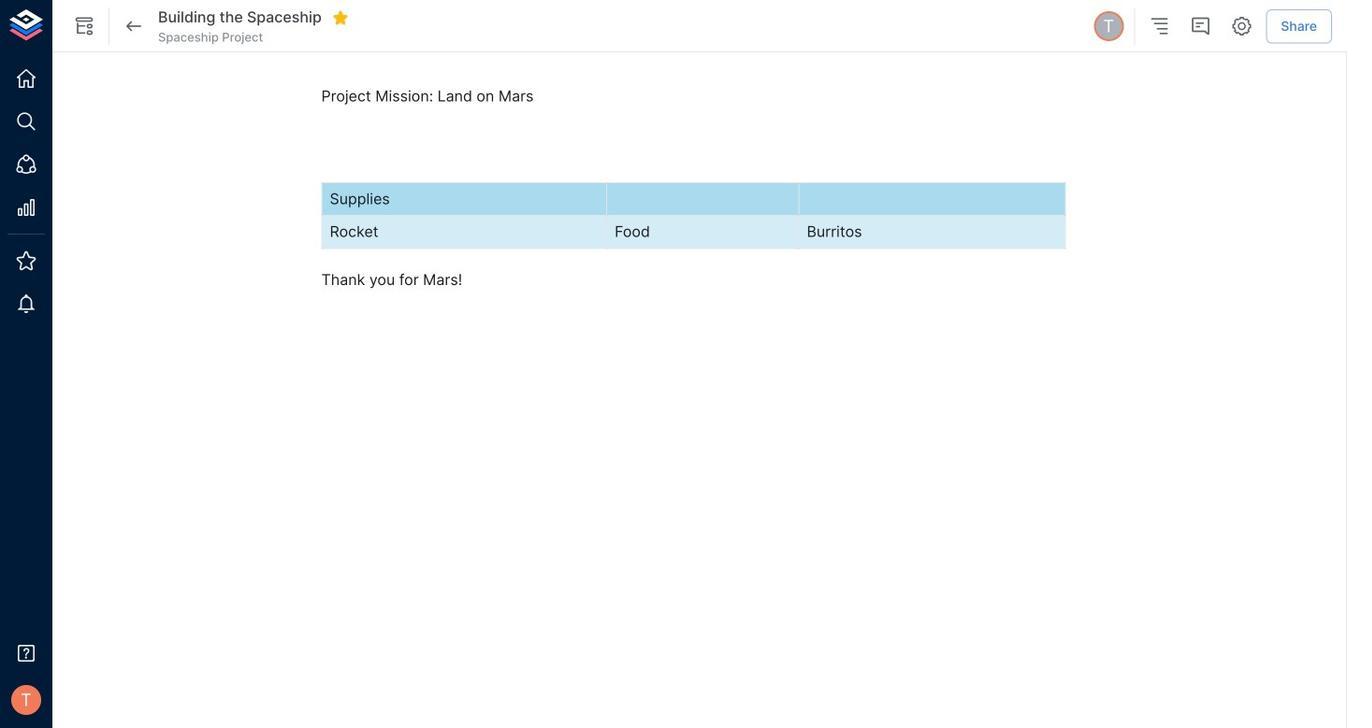 Task type: vqa. For each thing, say whether or not it's contained in the screenshot.
release notes IMAGE
no



Task type: describe. For each thing, give the bounding box(es) containing it.
comments image
[[1189, 15, 1212, 37]]

show wiki image
[[73, 15, 95, 37]]

settings image
[[1231, 15, 1253, 37]]

remove favorite image
[[332, 9, 349, 26]]



Task type: locate. For each thing, give the bounding box(es) containing it.
table of contents image
[[1148, 15, 1171, 37]]

go back image
[[123, 15, 145, 37]]



